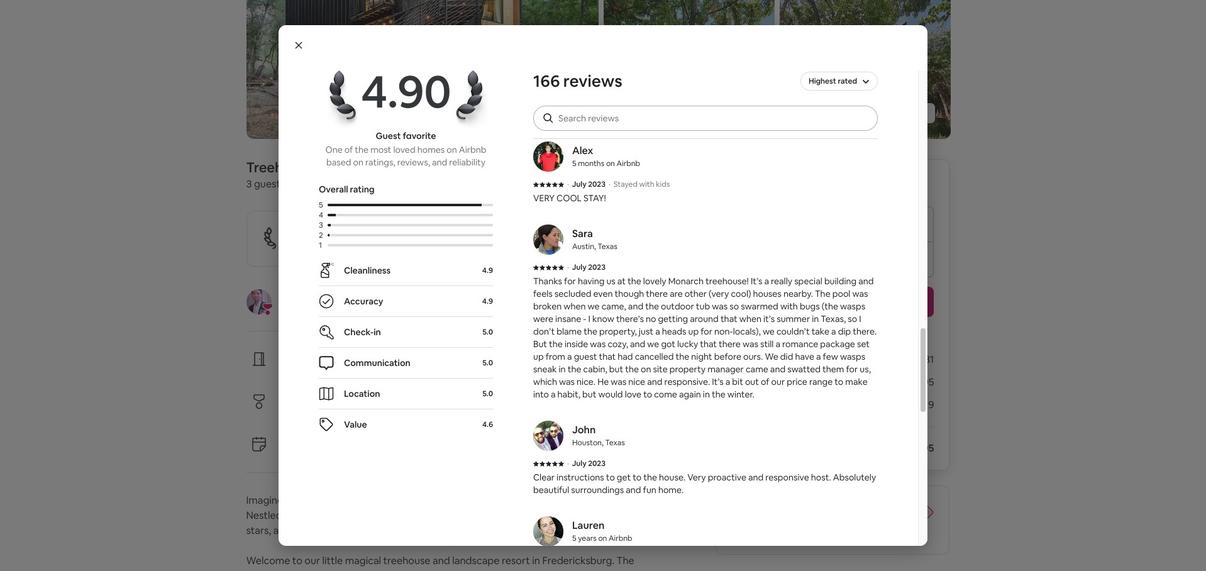 Task type: describe. For each thing, give the bounding box(es) containing it.
inside
[[565, 338, 588, 350]]

and down we
[[770, 364, 786, 375]]

5.0 for check-in
[[483, 327, 493, 337]]

hosts.
[[453, 410, 479, 421]]

5 right x
[[763, 353, 768, 366]]

by
[[323, 289, 335, 302]]

with inside imagine being immersed in a small enchanted forest only 100's of feet off of main street. nestled into live oak trees that gently sway in the breeze, under dark skies with bright stars, and curated to both inspire joy and create presence.
[[587, 509, 607, 522]]

according
[[394, 237, 442, 250]]

check
[[287, 367, 312, 379]]

the inside welcome to our little magical treehouse and landscape resort in fredericksburg. the amazing stays in our secluded forest are only minutes to all of the beautiful shops, cafes
[[617, 554, 634, 567]]

0 horizontal spatial fee
[[774, 375, 790, 389]]

with left kids
[[639, 179, 654, 189]]

with inside self check-in check yourself in with the keypad.
[[358, 367, 375, 379]]

(very
[[709, 288, 729, 299]]

of left feet
[[535, 494, 545, 507]]

welcome to our little magical treehouse and landscape resort in fredericksburg. the amazing stays in our secluded forest are only minutes to all of the beautiful shops, cafes
[[246, 554, 652, 571]]

$3,581
[[905, 353, 934, 366]]

1 bedroom · 1 bed ·
[[292, 177, 380, 190]]

1 horizontal spatial up
[[688, 326, 699, 337]]

homes inside the 'guest favorite one of the most loved homes on airbnb based on ratings, reviews, and reliability'
[[417, 144, 445, 155]]

ratings,
[[365, 157, 395, 168]]

to left get
[[606, 472, 615, 483]]

of inside the 'guest favorite one of the most loved homes on airbnb based on ratings, reviews, and reliability'
[[345, 144, 353, 155]]

luxury tree house x magical romantic forest! pool! image 3 image
[[604, 0, 775, 139]]

imagine
[[246, 494, 283, 507]]

though
[[615, 288, 644, 299]]

it
[[533, 109, 539, 121]]

secluded for even
[[555, 288, 592, 299]]

make
[[846, 376, 868, 387]]

1 horizontal spatial 4.90
[[548, 225, 576, 242]]

little
[[322, 554, 343, 567]]

of inside thanks for having us at the lovely monarch treehouse! it's a really special building and feels secluded even though there are other (very cool) houses nearby. the pool was broken when we came, and the outdoor tub was so swarmed with bugs (the wasps were insane - i know there's no getting around that when it's summer in texas, so i don't blame the property, just a heads up for non-locals), we couldn't take a dip there. but the inside was cozy, and we got lucky that there was still a romance package set up from a guest that had cancelled the night before ours. we did have a few wasps sneak in the cabin, but the on site property manager came and swatted them for us, which was nice. he was nice and responsive. it's a bit out of our price range to make into a habit, but would love to come again in the winter.
[[761, 376, 770, 387]]

hosted
[[287, 289, 321, 302]]

1 for 1
[[319, 240, 322, 250]]

and down site
[[647, 376, 663, 387]]

beautiful inside welcome to our little magical treehouse and landscape resort in fredericksburg. the amazing stays in our secluded forest are only minutes to all of the beautiful shops, cafes
[[548, 569, 589, 571]]

habit,
[[558, 389, 581, 400]]

1 horizontal spatial it's
[[751, 275, 763, 287]]

1 horizontal spatial for
[[701, 326, 713, 337]]

· july 2023 for sara
[[567, 262, 606, 272]]

one inside the 'guest favorite one of the most loved homes on airbnb based on ratings, reviews, and reliability'
[[325, 144, 343, 155]]

john image
[[533, 421, 564, 451]]

texas for kristi
[[606, 75, 626, 86]]

100's
[[510, 494, 533, 507]]

secluded for forest
[[341, 569, 384, 571]]

reviews
[[611, 242, 640, 252]]

and right stars,
[[273, 524, 291, 537]]

had
[[618, 351, 633, 362]]

1 · july 2023 from the top
[[567, 96, 606, 106]]

magical
[[345, 554, 381, 567]]

site
[[653, 364, 668, 375]]

was up habit,
[[559, 376, 575, 387]]

texas right reviews,
[[433, 158, 470, 176]]

1 for 1 bedroom · 1 bed ·
[[292, 177, 296, 190]]

remy inside hosted by remy superhost · 4 years hosting
[[337, 289, 364, 302]]

you won't be charged yet
[[782, 327, 884, 338]]

and down sway
[[416, 524, 434, 537]]

was up would
[[611, 376, 627, 387]]

2 vertical spatial we
[[647, 338, 659, 350]]

cleaning
[[732, 375, 772, 389]]

to down resort
[[494, 569, 504, 571]]

that down cozy,
[[599, 351, 616, 362]]

really
[[771, 275, 793, 287]]

reserve
[[814, 295, 852, 308]]

minutes
[[454, 569, 491, 571]]

it was very relaxing and unique.
[[533, 109, 659, 121]]

having
[[578, 275, 605, 287]]

was up ours.
[[743, 338, 759, 350]]

it's
[[764, 313, 775, 325]]

nice
[[629, 376, 645, 387]]

1 vertical spatial there
[[719, 338, 741, 350]]

Search reviews, Press 'Enter' to search text field
[[559, 112, 865, 125]]

outdoor
[[661, 301, 694, 312]]

clear instructions to get to the house.  very proactive and responsive host. absolutely beautiful surroundings and fun home.
[[533, 472, 876, 496]]

the inside the 'guest favorite one of the most loved homes on airbnb based on ratings, reviews, and reliability'
[[355, 144, 369, 155]]

he
[[598, 376, 609, 387]]

being
[[285, 494, 312, 507]]

charged
[[836, 327, 869, 338]]

1 july from the top
[[572, 96, 587, 106]]

$4,195
[[905, 441, 934, 455]]

highly
[[404, 410, 428, 421]]

was down "(very"
[[712, 301, 728, 312]]

rated inside remy is a superhost superhosts are experienced, highly rated hosts.
[[430, 410, 452, 421]]

in right stays on the bottom
[[314, 569, 322, 571]]

(the
[[822, 301, 838, 312]]

reviews,
[[397, 157, 430, 168]]

$716 x 5 nights button
[[732, 353, 799, 366]]

have
[[795, 351, 814, 362]]

in right again
[[703, 389, 710, 400]]

sara austin, texas
[[572, 227, 618, 252]]

very
[[559, 109, 576, 121]]

reviews
[[563, 70, 622, 92]]

in right resort
[[532, 554, 540, 567]]

3 guests
[[246, 177, 285, 190]]

4.90 inside dialog
[[361, 62, 451, 121]]

guests inside one of the most loved homes on airbnb, according to guests
[[456, 237, 488, 250]]

guest favorite
[[281, 224, 324, 250]]

take
[[812, 326, 830, 337]]

texas for john
[[605, 438, 625, 448]]

swarmed
[[741, 301, 779, 312]]

ours.
[[743, 351, 763, 362]]

4 july from the top
[[572, 459, 587, 469]]

nights
[[770, 353, 799, 366]]

landscape
[[452, 554, 500, 567]]

in down the from
[[559, 364, 566, 375]]

nice.
[[577, 376, 596, 387]]

inspire
[[368, 524, 398, 537]]

both
[[344, 524, 366, 537]]

and right building
[[859, 275, 874, 287]]

and down get
[[626, 484, 641, 496]]

we
[[765, 351, 779, 362]]

are inside remy is a superhost superhosts are experienced, highly rated hosts.
[[334, 410, 347, 421]]

1 vertical spatial we
[[763, 326, 775, 337]]

a right just
[[655, 326, 660, 337]]

texas for sara
[[598, 242, 618, 252]]

won't
[[798, 327, 821, 338]]

relaxing
[[578, 109, 610, 121]]

the inside welcome to our little magical treehouse and landscape resort in fredericksburg. the amazing stays in our secluded forest are only minutes to all of the beautiful shops, cafes
[[530, 569, 546, 571]]

166 for 166 reviews
[[533, 70, 560, 92]]

3 2023 from the top
[[588, 262, 606, 272]]

1 wasps from the top
[[840, 301, 866, 312]]

curated
[[293, 524, 329, 537]]

in down hosting at bottom
[[374, 326, 381, 338]]

all inside button
[[885, 107, 894, 119]]

a inside imagine being immersed in a small enchanted forest only 100's of feet off of main street. nestled into live oak trees that gently sway in the breeze, under dark skies with bright stars, and curated to both inspire joy and create presence.
[[373, 494, 378, 507]]

0 horizontal spatial it's
[[712, 376, 724, 387]]

building
[[825, 275, 857, 287]]

treehouse!
[[706, 275, 749, 287]]

blame
[[557, 326, 582, 337]]

very
[[533, 192, 555, 204]]

rated inside popup button
[[838, 76, 857, 86]]

forest inside imagine being immersed in a small enchanted forest only 100's of feet off of main street. nestled into live oak trees that gently sway in the breeze, under dark skies with bright stars, and curated to both inspire joy and create presence.
[[458, 494, 486, 507]]

again
[[679, 389, 701, 400]]

dark
[[539, 509, 560, 522]]

1 horizontal spatial our
[[324, 569, 339, 571]]

live
[[304, 509, 320, 522]]

our inside thanks for having us at the lovely monarch treehouse! it's a really special building and feels secluded even though there are other (very cool) houses nearby. the pool was broken when we came, and the outdoor tub was so swarmed with bugs (the wasps were insane - i know there's no getting around that when it's summer in texas, so i don't blame the property, just a heads up for non-locals), we couldn't take a dip there. but the inside was cozy, and we got lucky that there was still a romance package set up from a guest that had cancelled the night before ours. we did have a few wasps sneak in the cabin, but the on site property manager came and swatted them for us, which was nice. he was nice and responsive. it's a bit out of our price range to make into a habit, but would love to come again in the winter.
[[771, 376, 785, 387]]

imagine being immersed in a small enchanted forest only 100's of feet off of main street. nestled into live oak trees that gently sway in the breeze, under dark skies with bright stars, and curated to both inspire joy and create presence.
[[246, 494, 652, 537]]

and inside the 'guest favorite one of the most loved homes on airbnb based on ratings, reviews, and reliability'
[[432, 157, 447, 168]]

in up create
[[445, 509, 453, 522]]

to right "love"
[[644, 389, 652, 400]]

sara
[[572, 227, 593, 240]]

5 down overall
[[319, 200, 323, 210]]

years inside hosted by remy superhost · 4 years hosting
[[341, 304, 363, 316]]

was right pool on the bottom right
[[853, 288, 868, 299]]

on inside one of the most loved homes on airbnb, according to guests
[[498, 224, 510, 238]]

166 reviews
[[611, 225, 640, 252]]

check-in
[[344, 326, 381, 338]]

1 vertical spatial our
[[305, 554, 320, 567]]

0 horizontal spatial guests
[[254, 177, 285, 190]]

the inside clear instructions to get to the house.  very proactive and responsive host. absolutely beautiful surroundings and fun home.
[[644, 472, 657, 483]]

and right proactive in the bottom right of the page
[[748, 472, 764, 483]]

3 july from the top
[[572, 262, 587, 272]]

manager
[[708, 364, 744, 375]]

superhost for remy is a superhost
[[332, 394, 381, 407]]

that up non-
[[721, 313, 738, 325]]

us,
[[860, 364, 871, 375]]

fun
[[643, 484, 657, 496]]

0 horizontal spatial we
[[588, 301, 600, 312]]

john image
[[533, 421, 564, 451]]

2
[[319, 230, 323, 240]]

4.9 for accuracy
[[482, 296, 493, 306]]

1 horizontal spatial so
[[848, 313, 857, 325]]

and inside welcome to our little magical treehouse and landscape resort in fredericksburg. the amazing stays in our secluded forest are only minutes to all of the beautiful shops, cafes
[[433, 554, 450, 567]]

years inside lauren 5 years on airbnb
[[578, 533, 597, 543]]

came,
[[602, 301, 626, 312]]

sneak
[[533, 364, 557, 375]]

accuracy
[[344, 296, 383, 307]]

one inside one of the most loved homes on airbnb, according to guests
[[357, 224, 377, 238]]

0 horizontal spatial when
[[564, 301, 586, 312]]

show all photos
[[861, 107, 926, 119]]

in up yourself
[[339, 351, 347, 364]]

cleaning fee
[[732, 375, 790, 389]]

on inside alex 5 months on airbnb
[[606, 159, 615, 169]]

package
[[820, 338, 855, 350]]

1 vertical spatial when
[[740, 313, 762, 325]]

treehouse in fredericksburg, texas
[[246, 158, 470, 176]]

on inside thanks for having us at the lovely monarch treehouse! it's a really special building and feels secluded even though there are other (very cool) houses nearby. the pool was broken when we came, and the outdoor tub was so swarmed with bugs (the wasps were insane - i know there's no getting around that when it's summer in texas, so i don't blame the property, just a heads up for non-locals), we couldn't take a dip there. but the inside was cozy, and we got lucky that there was still a romance package set up from a guest that had cancelled the night before ours. we did have a few wasps sneak in the cabin, but the on site property manager came and swatted them for us, which was nice. he was nice and responsive. it's a bit out of our price range to make into a habit, but would love to come again in the winter.
[[641, 364, 651, 375]]

small
[[380, 494, 404, 507]]

0 vertical spatial there
[[646, 288, 668, 299]]

luxury tree house x magical romantic forest! pool! image 5 image
[[780, 0, 951, 139]]

main
[[596, 494, 617, 507]]

4 inside 4.90 dialog
[[319, 210, 323, 220]]

a right the still
[[776, 338, 781, 350]]

in right yourself
[[349, 367, 356, 379]]

to up stays on the bottom
[[292, 554, 302, 567]]

2 horizontal spatial 1
[[348, 177, 352, 190]]

only inside imagine being immersed in a small enchanted forest only 100's of feet off of main street. nestled into live oak trees that gently sway in the breeze, under dark skies with bright stars, and curated to both inspire joy and create presence.
[[488, 494, 508, 507]]

alex 5 months on airbnb
[[572, 144, 640, 169]]

1 vertical spatial up
[[533, 351, 544, 362]]

which
[[533, 376, 557, 387]]

host.
[[811, 472, 831, 483]]



Task type: vqa. For each thing, say whether or not it's contained in the screenshot.


Task type: locate. For each thing, give the bounding box(es) containing it.
guest inside 'guest favorite'
[[286, 224, 319, 239]]

all inside welcome to our little magical treehouse and landscape resort in fredericksburg. the amazing stays in our secluded forest are only minutes to all of the beautiful shops, cafes
[[506, 569, 516, 571]]

· inside hosted by remy superhost · 4 years hosting
[[330, 304, 332, 316]]

1 vertical spatial but
[[582, 389, 597, 400]]

0 vertical spatial for
[[564, 275, 576, 287]]

airbnb down cleaning
[[732, 398, 763, 411]]

on inside lauren 5 years on airbnb
[[598, 533, 607, 543]]

most up ratings,
[[371, 144, 391, 155]]

2 · july 2023 from the top
[[567, 262, 606, 272]]

2023 up having
[[588, 262, 606, 272]]

them
[[823, 364, 844, 375]]

skies
[[562, 509, 585, 522]]

in up the bedroom
[[316, 158, 327, 176]]

1 horizontal spatial remy
[[337, 289, 364, 302]]

and
[[612, 109, 627, 121], [432, 157, 447, 168], [859, 275, 874, 287], [628, 301, 644, 312], [630, 338, 646, 350], [770, 364, 786, 375], [647, 376, 663, 387], [748, 472, 764, 483], [626, 484, 641, 496], [273, 524, 291, 537], [416, 524, 434, 537], [433, 554, 450, 567]]

in
[[316, 158, 327, 176], [812, 313, 819, 325], [374, 326, 381, 338], [339, 351, 347, 364], [559, 364, 566, 375], [349, 367, 356, 379], [703, 389, 710, 400], [363, 494, 371, 507], [445, 509, 453, 522], [532, 554, 540, 567], [314, 569, 322, 571]]

0 vertical spatial 4.90
[[361, 62, 451, 121]]

3 down treehouse
[[246, 177, 252, 190]]

hosting
[[365, 304, 395, 316]]

to down them
[[835, 376, 844, 387]]

overall
[[319, 184, 348, 195]]

the inside thanks for having us at the lovely monarch treehouse! it's a really special building and feels secluded even though there are other (very cool) houses nearby. the pool was broken when we came, and the outdoor tub was so swarmed with bugs (the wasps were insane - i know there's no getting around that when it's summer in texas, so i don't blame the property, just a heads up for non-locals), we couldn't take a dip there. but the inside was cozy, and we got lucky that there was still a romance package set up from a guest that had cancelled the night before ours. we did have a few wasps sneak in the cabin, but the on site property manager came and swatted them for us, which was nice. he was nice and responsive. it's a bit out of our price range to make into a habit, but would love to come again in the winter.
[[815, 288, 831, 299]]

range
[[809, 376, 833, 387]]

a right is
[[324, 394, 330, 407]]

lucky
[[677, 338, 698, 350]]

0 horizontal spatial 1
[[292, 177, 296, 190]]

airbnb inside lauren 5 years on airbnb
[[609, 533, 632, 543]]

our left the price
[[771, 376, 785, 387]]

that inside imagine being immersed in a small enchanted forest only 100's of feet off of main street. nestled into live oak trees that gently sway in the breeze, under dark skies with bright stars, and curated to both inspire joy and create presence.
[[367, 509, 386, 522]]

at
[[618, 275, 626, 287]]

but
[[609, 364, 623, 375], [582, 389, 597, 400]]

remy right by
[[337, 289, 364, 302]]

so
[[730, 301, 739, 312], [848, 313, 857, 325]]

luxury tree house x magical romantic forest! pool! image 1 image
[[246, 0, 598, 139]]

are down treehouse
[[416, 569, 431, 571]]

loved inside the 'guest favorite one of the most loved homes on airbnb based on ratings, reviews, and reliability'
[[393, 144, 416, 155]]

5.0 for communication
[[483, 358, 493, 368]]

·
[[567, 96, 569, 106], [344, 177, 346, 190], [375, 177, 378, 190], [567, 179, 569, 189], [609, 179, 611, 189], [567, 262, 569, 272], [330, 304, 332, 316], [567, 459, 569, 469]]

of inside welcome to our little magical treehouse and landscape resort in fredericksburg. the amazing stays in our secluded forest are only minutes to all of the beautiful shops, cafes
[[518, 569, 528, 571]]

into down being
[[284, 509, 302, 522]]

a down which
[[551, 389, 556, 400]]

1 vertical spatial favorite
[[281, 235, 324, 250]]

guests down treehouse
[[254, 177, 285, 190]]

sway
[[420, 509, 443, 522]]

2 2023 from the top
[[588, 179, 606, 189]]

1 vertical spatial superhost
[[332, 394, 381, 407]]

1 horizontal spatial years
[[578, 533, 597, 543]]

1 horizontal spatial guests
[[456, 237, 488, 250]]

2 i from the left
[[859, 313, 861, 325]]

0 horizontal spatial all
[[506, 569, 516, 571]]

one up the based
[[325, 144, 343, 155]]

secluded down magical
[[341, 569, 384, 571]]

fredericksburg,
[[330, 158, 430, 176]]

0 horizontal spatial favorite
[[281, 235, 324, 250]]

kristi
[[572, 61, 597, 74]]

are down location
[[334, 410, 347, 421]]

secluded inside welcome to our little magical treehouse and landscape resort in fredericksburg. the amazing stays in our secluded forest are only minutes to all of the beautiful shops, cafes
[[341, 569, 384, 571]]

swatted
[[788, 364, 821, 375]]

3 5.0 from the top
[[483, 389, 493, 399]]

0 vertical spatial our
[[771, 376, 785, 387]]

3
[[246, 177, 252, 190], [319, 220, 323, 230]]

favorite inside the 'guest favorite one of the most loved homes on airbnb based on ratings, reviews, and reliability'
[[403, 130, 436, 142]]

most right "airbnb,"
[[409, 224, 434, 238]]

166 reviews
[[533, 70, 622, 92]]

monarch
[[668, 275, 704, 287]]

2 horizontal spatial for
[[846, 364, 858, 375]]

0 horizontal spatial years
[[341, 304, 363, 316]]

0 vertical spatial we
[[588, 301, 600, 312]]

lauren 5 years on airbnb
[[572, 519, 632, 543]]

and up "there's"
[[628, 301, 644, 312]]

0 vertical spatial guests
[[254, 177, 285, 190]]

all
[[885, 107, 894, 119], [506, 569, 516, 571]]

texas right rockwall,
[[606, 75, 626, 86]]

0 horizontal spatial but
[[582, 389, 597, 400]]

but down "had"
[[609, 364, 623, 375]]

night
[[691, 351, 712, 362]]

0 vertical spatial it's
[[751, 275, 763, 287]]

2023 up the stay!
[[588, 179, 606, 189]]

the inside self check-in check yourself in with the keypad.
[[377, 367, 391, 379]]

keypad.
[[393, 367, 425, 379]]

beautiful down fredericksburg. in the bottom of the page
[[548, 569, 589, 571]]

kids
[[656, 179, 670, 189]]

superhost for hosted by remy
[[287, 304, 328, 316]]

remy up "superhosts"
[[287, 394, 313, 407]]

to right according on the top of page
[[444, 237, 454, 250]]

get
[[617, 472, 631, 483]]

to down 'oak'
[[331, 524, 341, 537]]

1 vertical spatial only
[[433, 569, 452, 571]]

1 i from the left
[[588, 313, 591, 325]]

you
[[782, 327, 797, 338]]

0 horizontal spatial homes
[[417, 144, 445, 155]]

3 for 3
[[319, 220, 323, 230]]

lovely
[[643, 275, 666, 287]]

0 horizontal spatial only
[[433, 569, 452, 571]]

1 vertical spatial wasps
[[840, 351, 866, 362]]

secluded
[[555, 288, 592, 299], [341, 569, 384, 571]]

0 vertical spatial 4.9
[[482, 265, 493, 276]]

are inside welcome to our little magical treehouse and landscape resort in fredericksburg. the amazing stays in our secluded forest are only minutes to all of the beautiful shops, cafes
[[416, 569, 431, 571]]

us
[[607, 275, 616, 287]]

2 july from the top
[[572, 179, 587, 189]]

1 vertical spatial 166
[[615, 225, 637, 242]]

and left unique.
[[612, 109, 627, 121]]

it's up houses
[[751, 275, 763, 287]]

superhost inside remy is a superhost superhosts are experienced, highly rated hosts.
[[332, 394, 381, 407]]

1 vertical spatial 4
[[334, 304, 339, 316]]

bright
[[609, 509, 638, 522]]

a inside remy is a superhost superhosts are experienced, highly rated hosts.
[[324, 394, 330, 407]]

with up summer
[[781, 301, 798, 312]]

1 vertical spatial guest
[[286, 224, 319, 239]]

0 horizontal spatial most
[[371, 144, 391, 155]]

1 horizontal spatial 3
[[319, 220, 323, 230]]

5.0
[[483, 327, 493, 337], [483, 358, 493, 368], [483, 389, 493, 399]]

1 vertical spatial so
[[848, 313, 857, 325]]

a left small
[[373, 494, 378, 507]]

so up the charged
[[848, 313, 857, 325]]

0 vertical spatial 3
[[246, 177, 252, 190]]

2 vertical spatial are
[[416, 569, 431, 571]]

4.90 dialog
[[279, 25, 928, 571]]

for left having
[[564, 275, 576, 287]]

but
[[533, 338, 547, 350]]

1 horizontal spatial 1
[[319, 240, 322, 250]]

a left bit
[[726, 376, 730, 387]]

4.9 for cleanliness
[[482, 265, 493, 276]]

1 vertical spatial forest
[[386, 569, 414, 571]]

5 inside alex 5 months on airbnb
[[572, 159, 577, 169]]

0 vertical spatial 166
[[533, 70, 560, 92]]

1 vertical spatial rated
[[430, 410, 452, 421]]

superhost down 'hosted'
[[287, 304, 328, 316]]

photos
[[896, 107, 926, 119]]

1 vertical spatial all
[[506, 569, 516, 571]]

0 horizontal spatial 3
[[246, 177, 252, 190]]

dip
[[838, 326, 851, 337]]

1 horizontal spatial i
[[859, 313, 861, 325]]

houston,
[[572, 438, 604, 448]]

texas inside 'sara austin, texas'
[[598, 242, 618, 252]]

3 for 3 guests
[[246, 177, 252, 190]]

kristi image
[[533, 58, 564, 89], [533, 58, 564, 89]]

1 4.9 from the top
[[482, 265, 493, 276]]

of inside one of the most loved homes on airbnb, according to guests
[[379, 224, 389, 238]]

texas inside kristi rockwall, texas
[[606, 75, 626, 86]]

airbnb inside the 'guest favorite one of the most loved homes on airbnb based on ratings, reviews, and reliability'
[[459, 144, 487, 155]]

in up trees
[[363, 494, 371, 507]]

was right it
[[541, 109, 557, 121]]

favorite for guest favorite
[[281, 235, 324, 250]]

of left according on the top of page
[[379, 224, 389, 238]]

1 vertical spatial 4.9
[[482, 296, 493, 306]]

3 down overall
[[319, 220, 323, 230]]

only
[[488, 494, 508, 507], [433, 569, 452, 571]]

a left few
[[816, 351, 821, 362]]

thanks
[[533, 275, 562, 287]]

0 vertical spatial so
[[730, 301, 739, 312]]

4.9 left thanks
[[482, 265, 493, 276]]

166 inside 166 reviews
[[615, 225, 637, 242]]

beautiful inside clear instructions to get to the house.  very proactive and responsive host. absolutely beautiful surroundings and fun home.
[[533, 484, 569, 496]]

1 vertical spatial 5.0
[[483, 358, 493, 368]]

1 vertical spatial loved
[[436, 224, 462, 238]]

1 left "bed" at the left of page
[[348, 177, 352, 190]]

alex image
[[533, 142, 564, 172]]

was up guest
[[590, 338, 606, 350]]

texas inside john houston, texas
[[605, 438, 625, 448]]

with inside thanks for having us at the lovely monarch treehouse! it's a really special building and feels secluded even though there are other (very cool) houses nearby. the pool was broken when we came, and the outdoor tub was so swarmed with bugs (the wasps were insane - i know there's no getting around that when it's summer in texas, so i don't blame the property, just a heads up for non-locals), we couldn't take a dip there. but the inside was cozy, and we got lucky that there was still a romance package set up from a guest that had cancelled the night before ours. we did have a few wasps sneak in the cabin, but the on site property manager came and swatted them for us, which was nice. he was nice and responsive. it's a bit out of our price range to make into a habit, but would love to come again in the winter.
[[781, 301, 798, 312]]

5
[[572, 159, 577, 169], [319, 200, 323, 210], [763, 353, 768, 366], [572, 533, 577, 543]]

2 horizontal spatial we
[[763, 326, 775, 337]]

alex image
[[533, 142, 564, 172]]

airbnb,
[[357, 237, 392, 250]]

forest inside welcome to our little magical treehouse and landscape resort in fredericksburg. the amazing stays in our secluded forest are only minutes to all of the beautiful shops, cafes
[[386, 569, 414, 571]]

that up night
[[700, 338, 717, 350]]

show
[[861, 107, 883, 119]]

and right reviews,
[[432, 157, 447, 168]]

but down nice.
[[582, 389, 597, 400]]

airbnb down bright
[[609, 533, 632, 543]]

3 inside 4.90 dialog
[[319, 220, 323, 230]]

it's down manager
[[712, 376, 724, 387]]

2 vertical spatial 5.0
[[483, 389, 493, 399]]

0 horizontal spatial for
[[564, 275, 576, 287]]

0 horizontal spatial into
[[284, 509, 302, 522]]

1 vertical spatial are
[[334, 410, 347, 421]]

even
[[593, 288, 613, 299]]

into down which
[[533, 389, 549, 400]]

rated right the highly
[[430, 410, 452, 421]]

superhost up the experienced,
[[332, 394, 381, 407]]

1 vertical spatial guests
[[456, 237, 488, 250]]

unique.
[[629, 109, 659, 121]]

0 horizontal spatial 4
[[319, 210, 323, 220]]

wasps down pool on the bottom right
[[840, 301, 866, 312]]

4.9 left feels
[[482, 296, 493, 306]]

0 vertical spatial years
[[341, 304, 363, 316]]

1 vertical spatial it's
[[712, 376, 724, 387]]

favorite up reviews,
[[403, 130, 436, 142]]

yourself
[[314, 367, 347, 379]]

favorite for guest favorite one of the most loved homes on airbnb based on ratings, reviews, and reliability
[[403, 130, 436, 142]]

to inside one of the most loved homes on airbnb, according to guests
[[444, 237, 454, 250]]

0 horizontal spatial loved
[[393, 144, 416, 155]]

forest up breeze,
[[458, 494, 486, 507]]

a up houses
[[764, 275, 769, 287]]

host profile picture image
[[246, 289, 271, 314]]

5.0 for location
[[483, 389, 493, 399]]

july up very cool stay!
[[572, 179, 587, 189]]

1 horizontal spatial we
[[647, 338, 659, 350]]

forest
[[458, 494, 486, 507], [386, 569, 414, 571]]

houses
[[753, 288, 782, 299]]

to inside imagine being immersed in a small enchanted forest only 100's of feet off of main street. nestled into live oak trees that gently sway in the breeze, under dark skies with bright stars, and curated to both inspire joy and create presence.
[[331, 524, 341, 537]]

for
[[564, 275, 576, 287], [701, 326, 713, 337], [846, 364, 858, 375]]

our up stays on the bottom
[[305, 554, 320, 567]]

for up 'make' at the bottom
[[846, 364, 858, 375]]

that
[[721, 313, 738, 325], [700, 338, 717, 350], [599, 351, 616, 362], [367, 509, 386, 522]]

nestled
[[246, 509, 282, 522]]

the inside one of the most loved homes on airbnb, according to guests
[[391, 224, 407, 238]]

1 vertical spatial 4.90
[[548, 225, 576, 242]]

1 horizontal spatial most
[[409, 224, 434, 238]]

1 horizontal spatial only
[[488, 494, 508, 507]]

1 horizontal spatial but
[[609, 364, 623, 375]]

surroundings
[[571, 484, 624, 496]]

beautiful
[[533, 484, 569, 496], [548, 569, 589, 571]]

i up there.
[[859, 313, 861, 325]]

3 · july 2023 from the top
[[567, 459, 606, 469]]

0 vertical spatial but
[[609, 364, 623, 375]]

immersed
[[314, 494, 360, 507]]

stay!
[[584, 192, 606, 204]]

texas
[[606, 75, 626, 86], [433, 158, 470, 176], [598, 242, 618, 252], [605, 438, 625, 448]]

homes inside one of the most loved homes on airbnb, according to guests
[[464, 224, 496, 238]]

into inside imagine being immersed in a small enchanted forest only 100's of feet off of main street. nestled into live oak trees that gently sway in the breeze, under dark skies with bright stars, and curated to both inspire joy and create presence.
[[284, 509, 302, 522]]

0 horizontal spatial are
[[334, 410, 347, 421]]

166 for 166 reviews
[[615, 225, 637, 242]]

guest for guest favorite one of the most loved homes on airbnb based on ratings, reviews, and reliability
[[376, 130, 401, 142]]

from
[[546, 351, 565, 362]]

very
[[688, 472, 706, 483]]

with
[[639, 179, 654, 189], [781, 301, 798, 312], [358, 367, 375, 379], [587, 509, 607, 522]]

0 horizontal spatial one
[[325, 144, 343, 155]]

in up take
[[812, 313, 819, 325]]

2 horizontal spatial are
[[670, 288, 683, 299]]

166 inside 4.90 dialog
[[533, 70, 560, 92]]

5 inside lauren 5 years on airbnb
[[572, 533, 577, 543]]

1 5.0 from the top
[[483, 327, 493, 337]]

only inside welcome to our little magical treehouse and landscape resort in fredericksburg. the amazing stays in our secluded forest are only minutes to all of the beautiful shops, cafes
[[433, 569, 452, 571]]

up up lucky
[[688, 326, 699, 337]]

of up the based
[[345, 144, 353, 155]]

into inside thanks for having us at the lovely monarch treehouse! it's a really special building and feels secluded even though there are other (very cool) houses nearby. the pool was broken when we came, and the outdoor tub was so swarmed with bugs (the wasps were insane - i know there's no getting around that when it's summer in texas, so i don't blame the property, just a heads up for non-locals), we couldn't take a dip there. but the inside was cozy, and we got lucky that there was still a romance package set up from a guest that had cancelled the night before ours. we did have a few wasps sneak in the cabin, but the on site property manager came and swatted them for us, which was nice. he was nice and responsive. it's a bit out of our price range to make into a habit, but would love to come again in the winter.
[[533, 389, 549, 400]]

romance
[[783, 338, 819, 350]]

a right the from
[[567, 351, 572, 362]]

2 wasps from the top
[[840, 351, 866, 362]]

check-
[[307, 351, 339, 364]]

0 vertical spatial fee
[[774, 375, 790, 389]]

0 vertical spatial favorite
[[403, 130, 436, 142]]

locals),
[[733, 326, 761, 337]]

1 horizontal spatial guest
[[376, 130, 401, 142]]

0 horizontal spatial there
[[646, 288, 668, 299]]

fredericksburg.
[[542, 554, 615, 567]]

0 vertical spatial 5.0
[[483, 327, 493, 337]]

guest up ratings,
[[376, 130, 401, 142]]

of right off
[[584, 494, 593, 507]]

sara image
[[533, 225, 564, 255], [533, 225, 564, 255]]

1 down treehouse
[[292, 177, 296, 190]]

instructions
[[557, 472, 604, 483]]

0 horizontal spatial our
[[305, 554, 320, 567]]

loved inside one of the most loved homes on airbnb, according to guests
[[436, 224, 462, 238]]

secluded down having
[[555, 288, 592, 299]]

1 horizontal spatial are
[[416, 569, 431, 571]]

1 vertical spatial secluded
[[341, 569, 384, 571]]

· july 2023 up the instructions in the bottom of the page
[[567, 459, 606, 469]]

don't
[[533, 326, 555, 337]]

treehouse
[[246, 158, 314, 176]]

guest inside the 'guest favorite one of the most loved homes on airbnb based on ratings, reviews, and reliability'
[[376, 130, 401, 142]]

0 horizontal spatial the
[[617, 554, 634, 567]]

price
[[787, 376, 808, 387]]

check-
[[344, 326, 374, 338]]

0 vertical spatial beautiful
[[533, 484, 569, 496]]

1 horizontal spatial rated
[[838, 76, 857, 86]]

overall rating
[[319, 184, 375, 195]]

is
[[315, 394, 322, 407]]

secluded inside thanks for having us at the lovely monarch treehouse! it's a really special building and feels secluded even though there are other (very cool) houses nearby. the pool was broken when we came, and the outdoor tub was so swarmed with bugs (the wasps were insane - i know there's no getting around that when it's summer in texas, so i don't blame the property, just a heads up for non-locals), we couldn't take a dip there. but the inside was cozy, and we got lucky that there was still a romance package set up from a guest that had cancelled the night before ours. we did have a few wasps sneak in the cabin, but the on site property manager came and swatted them for us, which was nice. he was nice and responsive. it's a bit out of our price range to make into a habit, but would love to come again in the winter.
[[555, 288, 592, 299]]

1
[[292, 177, 296, 190], [348, 177, 352, 190], [319, 240, 322, 250]]

1 vertical spatial remy
[[287, 394, 313, 407]]

cool
[[557, 192, 582, 204]]

be
[[823, 327, 834, 338]]

0 horizontal spatial so
[[730, 301, 739, 312]]

got
[[661, 338, 676, 350]]

to right get
[[633, 472, 642, 483]]

months
[[578, 159, 605, 169]]

tub
[[696, 301, 710, 312]]

4.90
[[361, 62, 451, 121], [548, 225, 576, 242]]

there up before
[[719, 338, 741, 350]]

2 vertical spatial our
[[324, 569, 339, 571]]

4 inside hosted by remy superhost · 4 years hosting
[[334, 304, 339, 316]]

favorite
[[403, 130, 436, 142], [281, 235, 324, 250]]

yet
[[871, 327, 884, 338]]

2023 up the instructions in the bottom of the page
[[588, 459, 606, 469]]

when up insane
[[564, 301, 586, 312]]

proactive
[[708, 472, 747, 483]]

1 horizontal spatial all
[[885, 107, 894, 119]]

are
[[670, 288, 683, 299], [334, 410, 347, 421], [416, 569, 431, 571]]

airbnb inside alex 5 months on airbnb
[[617, 159, 640, 169]]

rated
[[838, 76, 857, 86], [430, 410, 452, 421]]

into
[[533, 389, 549, 400], [284, 509, 302, 522]]

1 horizontal spatial fee
[[800, 398, 816, 411]]

a left dip
[[832, 326, 836, 337]]

-
[[583, 313, 587, 325]]

most inside the 'guest favorite one of the most loved homes on airbnb based on ratings, reviews, and reliability'
[[371, 144, 391, 155]]

around
[[690, 313, 719, 325]]

0 vertical spatial are
[[670, 288, 683, 299]]

texas right houston,
[[605, 438, 625, 448]]

guest left 2
[[286, 224, 319, 239]]

remy inside remy is a superhost superhosts are experienced, highly rated hosts.
[[287, 394, 313, 407]]

4.9
[[482, 265, 493, 276], [482, 296, 493, 306]]

and down just
[[630, 338, 646, 350]]

stays
[[288, 569, 311, 571]]

0 horizontal spatial superhost
[[287, 304, 328, 316]]

4 2023 from the top
[[588, 459, 606, 469]]

with down main
[[587, 509, 607, 522]]

the inside imagine being immersed in a small enchanted forest only 100's of feet off of main street. nestled into live oak trees that gently sway in the breeze, under dark skies with bright stars, and curated to both inspire joy and create presence.
[[455, 509, 471, 522]]

0 horizontal spatial up
[[533, 351, 544, 362]]

0 vertical spatial 4
[[319, 210, 323, 220]]

1 horizontal spatial one
[[357, 224, 377, 238]]

forest down treehouse
[[386, 569, 414, 571]]

are inside thanks for having us at the lovely monarch treehouse! it's a really special building and feels secluded even though there are other (very cool) houses nearby. the pool was broken when we came, and the outdoor tub was so swarmed with bugs (the wasps were insane - i know there's no getting around that when it's summer in texas, so i don't blame the property, just a heads up for non-locals), we couldn't take a dip there. but the inside was cozy, and we got lucky that there was still a romance package set up from a guest that had cancelled the night before ours. we did have a few wasps sneak in the cabin, but the on site property manager came and swatted them for us, which was nice. he was nice and responsive. it's a bit out of our price range to make into a habit, but would love to come again in the winter.
[[670, 288, 683, 299]]

2 4.9 from the top
[[482, 296, 493, 306]]

only up breeze,
[[488, 494, 508, 507]]

guest for guest favorite
[[286, 224, 319, 239]]

0 vertical spatial into
[[533, 389, 549, 400]]

0 vertical spatial guest
[[376, 130, 401, 142]]

1 vertical spatial into
[[284, 509, 302, 522]]

1 vertical spatial fee
[[800, 398, 816, 411]]

favorite up 'hosted'
[[281, 235, 324, 250]]

superhost inside hosted by remy superhost · 4 years hosting
[[287, 304, 328, 316]]

1 horizontal spatial into
[[533, 389, 549, 400]]

0 horizontal spatial 166
[[533, 70, 560, 92]]

guests right according on the top of page
[[456, 237, 488, 250]]

2 5.0 from the top
[[483, 358, 493, 368]]

1 2023 from the top
[[588, 96, 606, 106]]

1 horizontal spatial the
[[815, 288, 831, 299]]

1 vertical spatial the
[[617, 554, 634, 567]]

lauren image
[[533, 516, 564, 547], [533, 516, 564, 547]]

0 vertical spatial up
[[688, 326, 699, 337]]

most inside one of the most loved homes on airbnb, according to guests
[[409, 224, 434, 238]]

· july 2023 for john
[[567, 459, 606, 469]]

1 inside 4.90 dialog
[[319, 240, 322, 250]]

we down even
[[588, 301, 600, 312]]

1 horizontal spatial 4
[[334, 304, 339, 316]]

0 vertical spatial most
[[371, 144, 391, 155]]

airbnb up stayed
[[617, 159, 640, 169]]



